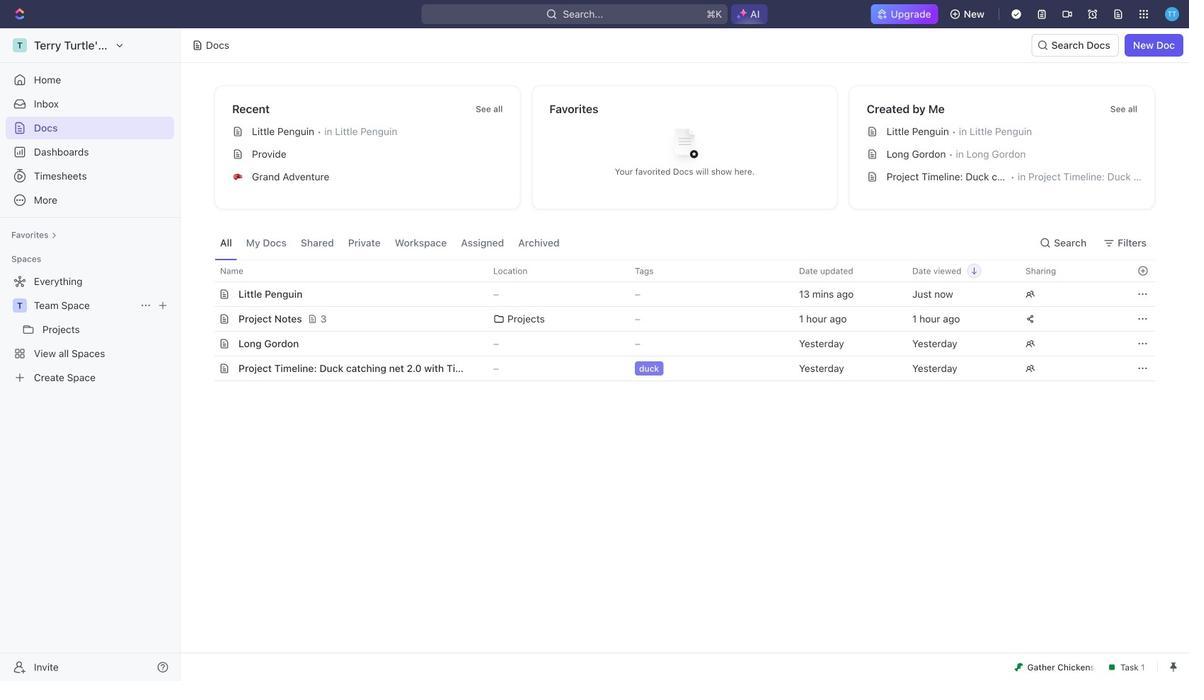 Task type: locate. For each thing, give the bounding box(es) containing it.
row
[[199, 260, 1156, 283], [202, 282, 1156, 307], [199, 307, 1156, 332], [199, 331, 1156, 357], [199, 356, 1156, 382]]

terry turtle's workspace, , element
[[13, 38, 27, 52]]

no favorited docs image
[[657, 118, 713, 175]]

team space, , element
[[13, 299, 27, 313]]

cell
[[202, 283, 217, 307]]

table
[[199, 260, 1156, 382]]

tab list
[[215, 227, 565, 260]]

tree
[[6, 270, 174, 389]]

sidebar navigation
[[0, 28, 183, 682]]

drumstick bite image
[[1015, 664, 1023, 672]]



Task type: vqa. For each thing, say whether or not it's contained in the screenshot.
the leftmost Hide
no



Task type: describe. For each thing, give the bounding box(es) containing it.
tree inside sidebar navigation
[[6, 270, 174, 389]]



